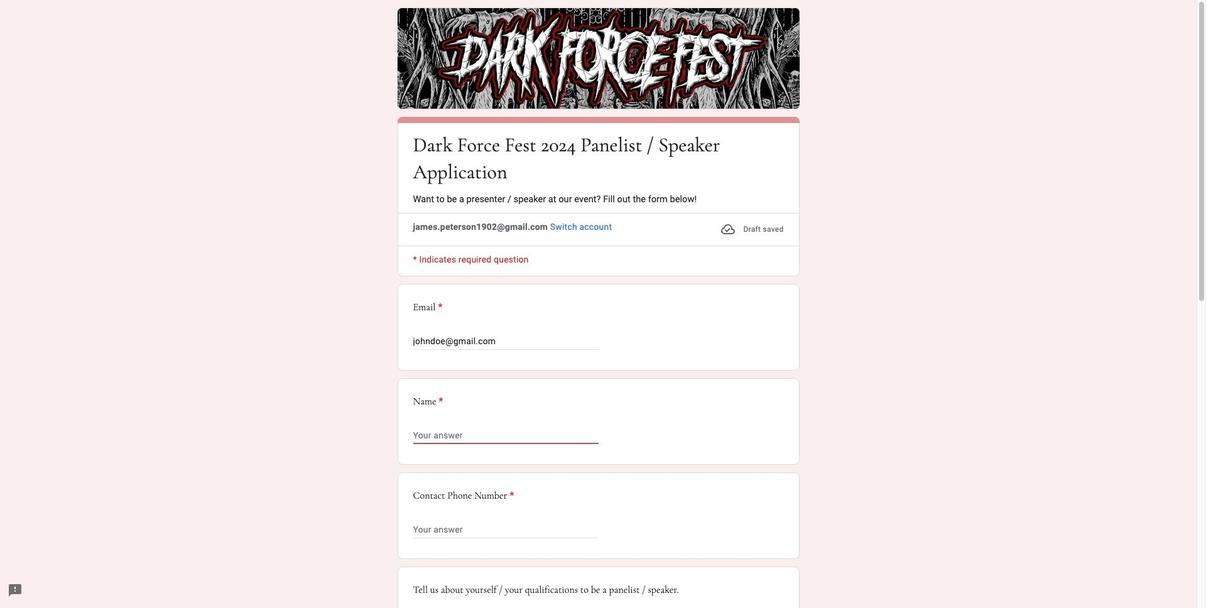 Task type: describe. For each thing, give the bounding box(es) containing it.
3 heading from the top
[[413, 394, 444, 409]]

2 vertical spatial required question element
[[507, 489, 514, 504]]

1 vertical spatial required question element
[[437, 394, 444, 409]]

report a problem to google image
[[8, 583, 23, 598]]

4 heading from the top
[[413, 489, 514, 504]]

0 vertical spatial required question element
[[436, 300, 443, 315]]



Task type: locate. For each thing, give the bounding box(es) containing it.
None text field
[[413, 428, 599, 443]]

2 heading from the top
[[413, 300, 784, 315]]

required question element
[[436, 300, 443, 315], [437, 394, 444, 409], [507, 489, 514, 504]]

list item
[[398, 284, 800, 371]]

status
[[721, 221, 784, 238]]

heading
[[413, 131, 784, 186], [413, 300, 784, 315], [413, 394, 444, 409], [413, 489, 514, 504]]

1 heading from the top
[[413, 131, 784, 186]]

list
[[398, 284, 800, 608]]

None text field
[[413, 523, 599, 538]]

Your email email field
[[413, 334, 599, 349]]



Task type: vqa. For each thing, say whether or not it's contained in the screenshot.
the for
no



